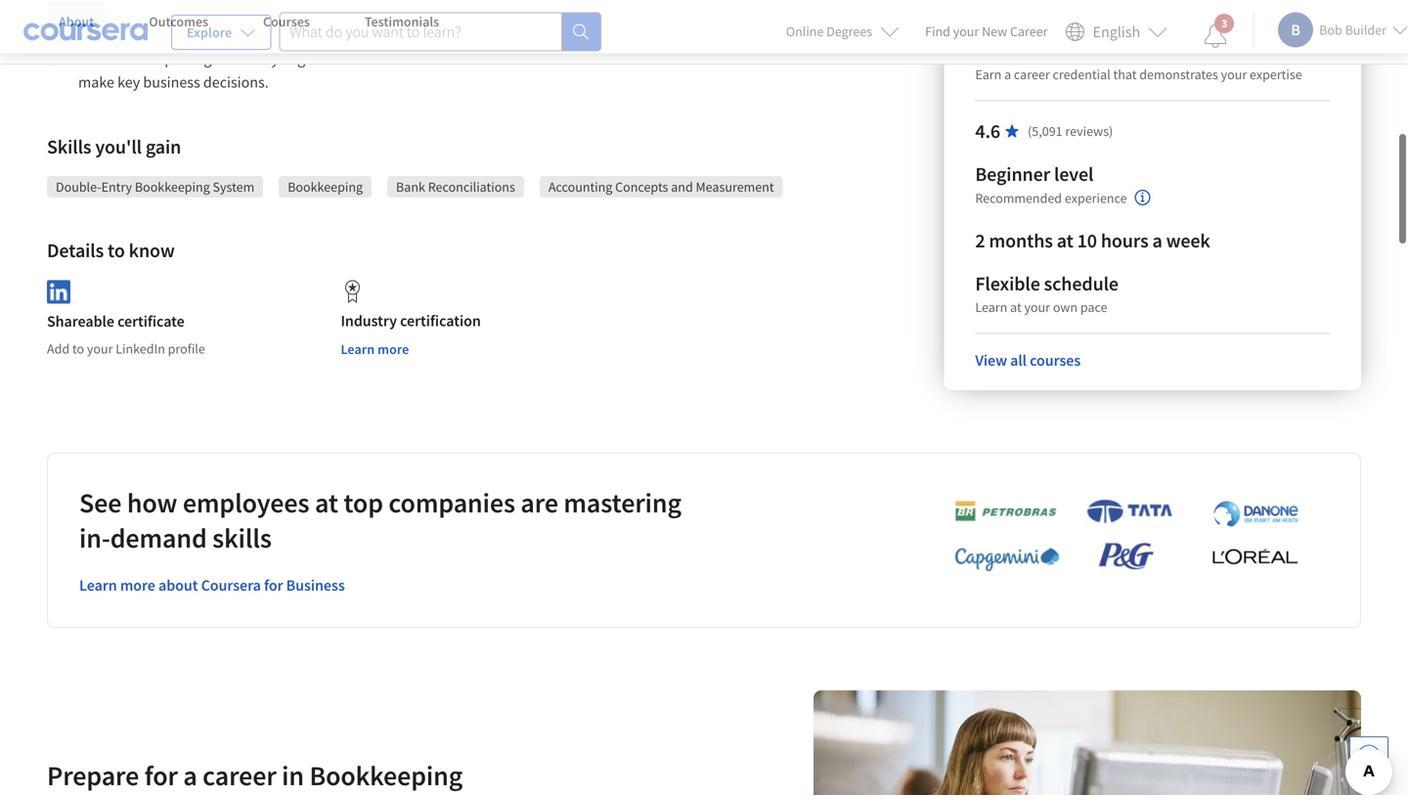 Task type: describe. For each thing, give the bounding box(es) containing it.
concepts
[[616, 178, 669, 196]]

accounting concepts and measurement
[[549, 178, 775, 196]]

your inside the flexible schedule learn at your own pace
[[1025, 298, 1051, 316]]

a right the prepare
[[183, 759, 197, 793]]

bookkeeping down the gain
[[135, 178, 210, 196]]

at for flexible schedule learn at your own pace
[[1011, 298, 1022, 316]]

and inside build a foundation of basic bookkeeping concepts and accounting measurement.
[[406, 0, 431, 6]]

english button
[[1058, 0, 1176, 64]]

at for see how employees at top companies are mastering in-demand skills
[[315, 486, 338, 520]]

view
[[976, 351, 1008, 370]]

build a foundation of basic bookkeeping concepts and accounting measurement.
[[78, 0, 434, 29]]

flexible schedule learn at your own pace
[[976, 272, 1119, 316]]

own
[[1054, 298, 1078, 316]]

outcomes link
[[137, 33, 220, 73]]

1 vertical spatial career
[[203, 759, 277, 793]]

industry certification learn more
[[341, 311, 481, 358]]

know
[[129, 238, 175, 263]]

courses
[[1030, 351, 1081, 370]]

your inside professional certificate - 4 course series earn a career credential that demonstrates your expertise
[[1222, 66, 1248, 83]]

learn down in-
[[79, 576, 117, 595]]

see
[[79, 486, 122, 520]]

certification
[[400, 311, 481, 331]]

career
[[1011, 23, 1048, 40]]

employees
[[183, 486, 310, 520]]

companies
[[389, 486, 516, 520]]

level
[[1055, 162, 1094, 186]]

coursera image
[[23, 16, 148, 47]]

pace
[[1081, 298, 1108, 316]]

course
[[1196, 39, 1252, 63]]

learn how to work through the various phases of the accounting cycle to produce key financial statements.
[[519, 0, 867, 29]]

recommended
[[976, 189, 1063, 207]]

2
[[976, 228, 986, 253]]

coursera enterprise logos image
[[926, 498, 1317, 583]]

career inside professional certificate - 4 course series earn a career credential that demonstrates your expertise
[[1015, 66, 1051, 83]]

decisions.
[[203, 72, 269, 92]]

(5,091 reviews)
[[1028, 122, 1114, 140]]

to down work
[[632, 10, 645, 29]]

learn more about coursera for business
[[79, 576, 345, 595]]

are
[[521, 486, 559, 520]]

flexible
[[976, 272, 1041, 296]]

details to know
[[47, 238, 175, 263]]

produce
[[648, 10, 702, 29]]

shareable
[[47, 311, 114, 331]]

build
[[78, 0, 113, 6]]

of inside build a foundation of basic bookkeeping concepts and accounting measurement.
[[202, 0, 215, 6]]

work
[[607, 0, 640, 6]]

bookkeeping
[[256, 0, 341, 6]]

recommended experience
[[976, 189, 1128, 207]]

english
[[1093, 22, 1141, 42]]

help center image
[[1358, 745, 1382, 768]]

(5,091
[[1028, 122, 1063, 140]]

learn more about coursera for business link
[[79, 576, 345, 595]]

courses
[[263, 44, 310, 62]]

prepare for a career in bookkeeping
[[47, 759, 463, 793]]

business
[[286, 576, 345, 595]]

show notifications image
[[1205, 24, 1228, 48]]

find
[[926, 23, 951, 40]]

your inside 'shareable certificate add to your linkedin profile'
[[87, 340, 113, 357]]

and for practice interpreting and analyzing financial statements to make key business decisions.
[[215, 49, 240, 68]]

week
[[1167, 228, 1211, 253]]

bank
[[396, 178, 426, 196]]

shareable certificate add to your linkedin profile
[[47, 311, 205, 357]]

system
[[213, 178, 255, 196]]

double-
[[56, 178, 101, 196]]

phases
[[774, 0, 820, 6]]

experience
[[1065, 189, 1128, 207]]

to left know
[[108, 238, 125, 263]]

0 vertical spatial for
[[264, 576, 283, 595]]

expertise
[[1250, 66, 1303, 83]]

demonstrates
[[1140, 66, 1219, 83]]

reconciliations
[[428, 178, 515, 196]]

concepts
[[344, 0, 403, 6]]

4
[[1183, 39, 1193, 63]]

profile
[[168, 340, 205, 357]]

a inside professional certificate - 4 course series earn a career credential that demonstrates your expertise
[[1005, 66, 1012, 83]]

accounting inside learn how to work through the various phases of the accounting cycle to produce key financial statements.
[[519, 10, 592, 29]]

testimonials
[[365, 44, 439, 62]]

information about difficulty level pre-requisites. image
[[1136, 190, 1151, 205]]

about
[[158, 576, 198, 595]]

a inside build a foundation of basic bookkeeping concepts and accounting measurement.
[[116, 0, 124, 6]]

entry
[[101, 178, 132, 196]]

4.6
[[976, 119, 1001, 143]]

beginner level
[[976, 162, 1094, 186]]

to up cycle
[[591, 0, 604, 6]]

professional certificate - 4 course series earn a career credential that demonstrates your expertise
[[976, 39, 1304, 83]]

bank reconciliations
[[396, 178, 515, 196]]

you'll
[[95, 135, 142, 159]]

2 months at 10 hours a week
[[976, 228, 1211, 253]]

schedule
[[1045, 272, 1119, 296]]

to inside practice interpreting and analyzing financial statements to make key business decisions.
[[444, 49, 457, 68]]

certificate
[[117, 311, 185, 331]]

top
[[344, 486, 383, 520]]



Task type: vqa. For each thing, say whether or not it's contained in the screenshot.
University of Colorado Boulder image
no



Task type: locate. For each thing, give the bounding box(es) containing it.
more
[[378, 341, 409, 358], [120, 576, 155, 595]]

foundation
[[127, 0, 199, 6]]

beginner
[[976, 162, 1051, 186]]

0 vertical spatial more
[[378, 341, 409, 358]]

how up demand
[[127, 486, 177, 520]]

1 the from the left
[[699, 0, 720, 6]]

of inside learn how to work through the various phases of the accounting cycle to produce key financial statements.
[[823, 0, 837, 6]]

months
[[990, 228, 1054, 253]]

0 horizontal spatial and
[[215, 49, 240, 68]]

0 horizontal spatial how
[[127, 486, 177, 520]]

1 vertical spatial and
[[215, 49, 240, 68]]

key inside practice interpreting and analyzing financial statements to make key business decisions.
[[118, 72, 140, 92]]

key
[[706, 10, 728, 29], [118, 72, 140, 92]]

1 horizontal spatial and
[[406, 0, 431, 6]]

and inside practice interpreting and analyzing financial statements to make key business decisions.
[[215, 49, 240, 68]]

at inside the flexible schedule learn at your own pace
[[1011, 298, 1022, 316]]

1 horizontal spatial key
[[706, 10, 728, 29]]

prepare
[[47, 759, 139, 793]]

of up measurement.
[[202, 0, 215, 6]]

your right find
[[954, 23, 980, 40]]

1 horizontal spatial for
[[264, 576, 283, 595]]

2 accounting from the left
[[519, 10, 592, 29]]

2 vertical spatial and
[[671, 178, 693, 196]]

to right add
[[72, 340, 84, 357]]

1 horizontal spatial accounting
[[519, 10, 592, 29]]

1 horizontal spatial more
[[378, 341, 409, 358]]

learn inside industry certification learn more
[[341, 341, 375, 358]]

more inside industry certification learn more
[[378, 341, 409, 358]]

1 horizontal spatial the
[[840, 0, 861, 6]]

2 of from the left
[[823, 0, 837, 6]]

for left business
[[264, 576, 283, 595]]

the
[[699, 0, 720, 6], [840, 0, 861, 6]]

reviews)
[[1066, 122, 1114, 140]]

certificate
[[1083, 39, 1169, 63]]

financial right analyzing
[[309, 49, 365, 68]]

accounting
[[78, 10, 151, 29], [519, 10, 592, 29]]

make
[[78, 72, 114, 92]]

0 vertical spatial at
[[1057, 228, 1074, 253]]

outcomes
[[149, 44, 208, 62]]

bookkeeping right in
[[310, 759, 463, 793]]

your
[[954, 23, 980, 40], [1222, 66, 1248, 83], [1025, 298, 1051, 316], [87, 340, 113, 357]]

series
[[1255, 39, 1304, 63]]

how
[[559, 0, 587, 6], [127, 486, 177, 520]]

cycle
[[595, 10, 628, 29]]

key inside learn how to work through the various phases of the accounting cycle to produce key financial statements.
[[706, 10, 728, 29]]

accounting left cycle
[[519, 10, 592, 29]]

2 horizontal spatial and
[[671, 178, 693, 196]]

professional
[[976, 39, 1079, 63]]

view all courses link
[[976, 351, 1081, 370]]

business
[[143, 72, 200, 92]]

measurement.
[[154, 10, 249, 29]]

learn
[[519, 0, 556, 6], [976, 298, 1008, 316], [341, 341, 375, 358], [79, 576, 117, 595]]

a right earn
[[1005, 66, 1012, 83]]

for right the prepare
[[145, 759, 178, 793]]

at left 10
[[1057, 228, 1074, 253]]

0 horizontal spatial financial
[[309, 49, 365, 68]]

financial
[[731, 10, 788, 29], [309, 49, 365, 68]]

and for accounting concepts and measurement
[[671, 178, 693, 196]]

see how employees at top companies are mastering in-demand skills
[[79, 486, 682, 555]]

learn down the industry
[[341, 341, 375, 358]]

0 vertical spatial financial
[[731, 10, 788, 29]]

a right build
[[116, 0, 124, 6]]

your down shareable
[[87, 340, 113, 357]]

0 horizontal spatial at
[[315, 486, 338, 520]]

mastering
[[564, 486, 682, 520]]

1 vertical spatial at
[[1011, 298, 1022, 316]]

1 vertical spatial more
[[120, 576, 155, 595]]

to
[[591, 0, 604, 6], [632, 10, 645, 29], [444, 49, 457, 68], [108, 238, 125, 263], [72, 340, 84, 357]]

financial down various
[[731, 10, 788, 29]]

career left in
[[203, 759, 277, 793]]

0 vertical spatial key
[[706, 10, 728, 29]]

1 vertical spatial how
[[127, 486, 177, 520]]

10
[[1078, 228, 1098, 253]]

0 horizontal spatial for
[[145, 759, 178, 793]]

1 horizontal spatial at
[[1011, 298, 1022, 316]]

2 vertical spatial at
[[315, 486, 338, 520]]

new
[[982, 23, 1008, 40]]

0 horizontal spatial accounting
[[78, 10, 151, 29]]

coursera
[[201, 576, 261, 595]]

how for learn
[[559, 0, 587, 6]]

0 horizontal spatial key
[[118, 72, 140, 92]]

1 accounting from the left
[[78, 10, 151, 29]]

through
[[643, 0, 696, 6]]

more down the industry
[[378, 341, 409, 358]]

0 vertical spatial career
[[1015, 66, 1051, 83]]

bookkeeping left bank
[[288, 178, 363, 196]]

learn inside learn how to work through the various phases of the accounting cycle to produce key financial statements.
[[519, 0, 556, 6]]

the up the statements.
[[840, 0, 861, 6]]

a left week
[[1153, 228, 1163, 253]]

key down various
[[706, 10, 728, 29]]

1 vertical spatial key
[[118, 72, 140, 92]]

find your new career
[[926, 23, 1048, 40]]

how inside learn how to work through the various phases of the accounting cycle to produce key financial statements.
[[559, 0, 587, 6]]

learn left work
[[519, 0, 556, 6]]

hours
[[1102, 228, 1149, 253]]

how inside see how employees at top companies are mastering in-demand skills
[[127, 486, 177, 520]]

at left top
[[315, 486, 338, 520]]

the left various
[[699, 0, 720, 6]]

linkedin
[[116, 340, 165, 357]]

2 horizontal spatial at
[[1057, 228, 1074, 253]]

about
[[59, 44, 94, 62]]

various
[[724, 0, 771, 6]]

2 the from the left
[[840, 0, 861, 6]]

accounting
[[549, 178, 613, 196]]

statements.
[[791, 10, 867, 29]]

bookkeeping
[[135, 178, 210, 196], [288, 178, 363, 196], [310, 759, 463, 793]]

about link
[[47, 33, 106, 73]]

earn
[[976, 66, 1002, 83]]

gain
[[146, 135, 181, 159]]

view all courses
[[976, 351, 1081, 370]]

interpreting
[[134, 49, 212, 68]]

1 of from the left
[[202, 0, 215, 6]]

0 horizontal spatial of
[[202, 0, 215, 6]]

learn inside the flexible schedule learn at your own pace
[[976, 298, 1008, 316]]

your down course
[[1222, 66, 1248, 83]]

learn down flexible
[[976, 298, 1008, 316]]

more left about
[[120, 576, 155, 595]]

how for see
[[127, 486, 177, 520]]

1 horizontal spatial of
[[823, 0, 837, 6]]

practice interpreting and analyzing financial statements to make key business decisions.
[[78, 49, 461, 92]]

0 vertical spatial and
[[406, 0, 431, 6]]

testimonials link
[[353, 33, 451, 73]]

in-
[[79, 521, 110, 555]]

career down professional
[[1015, 66, 1051, 83]]

at inside see how employees at top companies are mastering in-demand skills
[[315, 486, 338, 520]]

0 vertical spatial how
[[559, 0, 587, 6]]

find your new career link
[[916, 20, 1058, 44]]

details
[[47, 238, 104, 263]]

None search field
[[279, 12, 602, 51]]

skills
[[47, 135, 91, 159]]

and
[[406, 0, 431, 6], [215, 49, 240, 68], [671, 178, 693, 196]]

practice
[[78, 49, 131, 68]]

accounting down build
[[78, 10, 151, 29]]

0 horizontal spatial the
[[699, 0, 720, 6]]

financial inside learn how to work through the various phases of the accounting cycle to produce key financial statements.
[[731, 10, 788, 29]]

1 horizontal spatial career
[[1015, 66, 1051, 83]]

double-entry bookkeeping system
[[56, 178, 255, 196]]

-
[[1173, 39, 1179, 63]]

for
[[264, 576, 283, 595], [145, 759, 178, 793]]

how left work
[[559, 0, 587, 6]]

1 vertical spatial financial
[[309, 49, 365, 68]]

1 vertical spatial for
[[145, 759, 178, 793]]

1 horizontal spatial financial
[[731, 10, 788, 29]]

of
[[202, 0, 215, 6], [823, 0, 837, 6]]

to inside 'shareable certificate add to your linkedin profile'
[[72, 340, 84, 357]]

industry
[[341, 311, 397, 331]]

at down flexible
[[1011, 298, 1022, 316]]

key right make
[[118, 72, 140, 92]]

to right statements
[[444, 49, 457, 68]]

skills
[[212, 521, 272, 555]]

your inside find your new career link
[[954, 23, 980, 40]]

credential
[[1053, 66, 1111, 83]]

your left own
[[1025, 298, 1051, 316]]

0 horizontal spatial career
[[203, 759, 277, 793]]

accounting inside build a foundation of basic bookkeeping concepts and accounting measurement.
[[78, 10, 151, 29]]

of up the statements.
[[823, 0, 837, 6]]

demand
[[110, 521, 207, 555]]

courses link
[[251, 33, 322, 73]]

1 horizontal spatial how
[[559, 0, 587, 6]]

financial inside practice interpreting and analyzing financial statements to make key business decisions.
[[309, 49, 365, 68]]

analyzing
[[243, 49, 305, 68]]

basic
[[219, 0, 252, 6]]

statements
[[368, 49, 441, 68]]

0 horizontal spatial more
[[120, 576, 155, 595]]

that
[[1114, 66, 1137, 83]]



